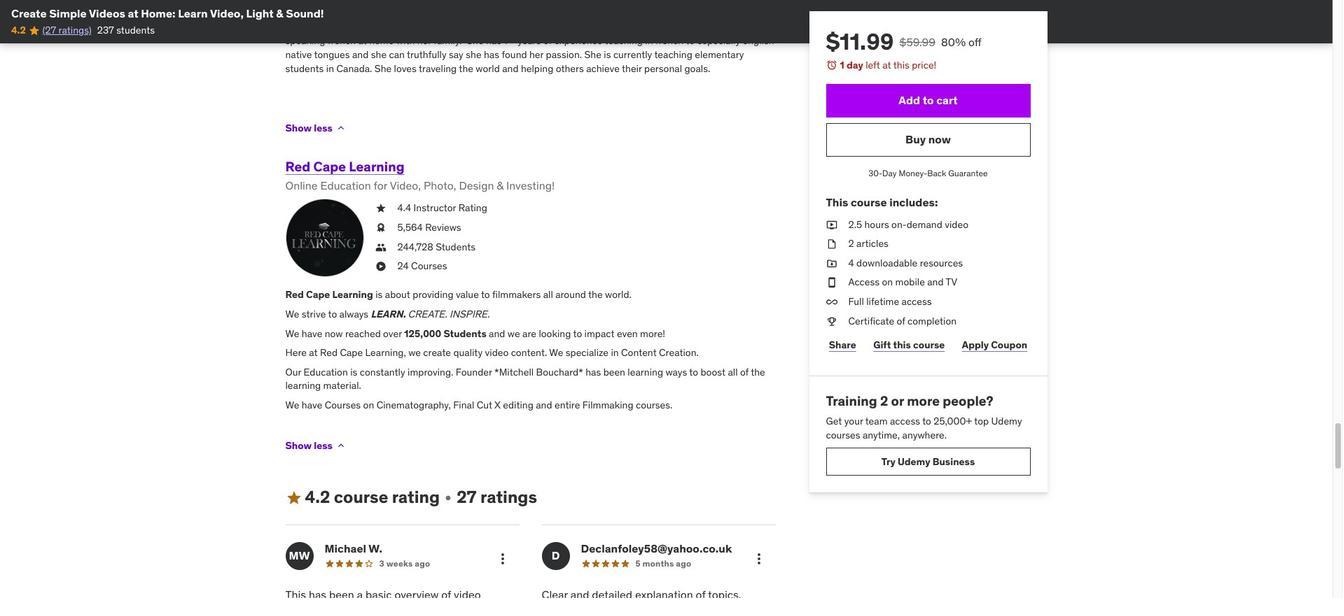 Task type: locate. For each thing, give the bounding box(es) containing it.
learning inside red cape learning online education for video, photo, design & investing!
[[349, 159, 405, 175]]

less
[[314, 122, 333, 134], [314, 440, 333, 452]]

1
[[840, 59, 845, 71]]

2 show from the top
[[285, 440, 312, 452]]

she right say
[[466, 48, 482, 61]]

mw
[[289, 550, 310, 564]]

1 horizontal spatial teaching
[[655, 48, 693, 61]]

learning down our
[[285, 380, 321, 393]]

with
[[285, 21, 304, 33], [396, 35, 415, 47]]

1 vertical spatial learning
[[332, 289, 373, 302]]

is left about
[[376, 289, 383, 302]]

course for rating
[[334, 487, 388, 509]]

show less button up red cape learning link
[[285, 114, 347, 142]]

0 horizontal spatial video
[[485, 347, 509, 360]]

video, left light
[[210, 6, 244, 20]]

1 horizontal spatial now
[[929, 132, 951, 146]]

been
[[604, 366, 626, 379]]

with left 'a'
[[285, 21, 304, 33]]

bachelor
[[314, 21, 353, 33]]

ohio
[[635, 7, 656, 20]]

1 horizontal spatial video,
[[390, 179, 421, 193]]

in
[[401, 7, 409, 20], [645, 35, 653, 47], [326, 62, 334, 75], [611, 347, 619, 360]]

and inside "chanel bouchard grew up in amherstburg, ontario, canada and graduated from ohio valley university, usa with a bachelor degree of science"
[[546, 7, 562, 20]]

this right gift
[[894, 339, 911, 352]]

xsmall image up red cape learning link
[[335, 123, 347, 134]]

2 have from the top
[[302, 399, 323, 412]]

video, up 4.4
[[390, 179, 421, 193]]

to right ways
[[690, 366, 699, 379]]

1 horizontal spatial is
[[376, 289, 383, 302]]

and right canada
[[546, 7, 562, 20]]

4 downloadable resources
[[849, 257, 963, 270]]

0 horizontal spatial courses
[[325, 399, 361, 412]]

0 vertical spatial cape
[[314, 159, 346, 175]]

has left 7+
[[486, 35, 502, 47]]

at right here
[[309, 347, 318, 360]]

editing
[[503, 399, 534, 412]]

1 horizontal spatial all
[[647, 21, 657, 33]]

have down here
[[302, 399, 323, 412]]

on-
[[892, 218, 907, 231]]

0 vertical spatial show less
[[285, 122, 333, 134]]

all down ohio
[[647, 21, 657, 33]]

1 horizontal spatial video
[[945, 218, 969, 231]]

0 vertical spatial up
[[387, 7, 398, 20]]

students down reviews
[[436, 241, 476, 253]]

show less up medium "image"
[[285, 440, 333, 452]]

1 vertical spatial udemy
[[898, 456, 931, 468]]

courses down 244,728 students
[[411, 260, 447, 273]]

2 up 4
[[849, 238, 854, 250]]

in up currently
[[645, 35, 653, 47]]

0 horizontal spatial her
[[417, 35, 432, 47]]

30-day money-back guarantee
[[869, 168, 988, 178]]

ago
[[415, 559, 430, 570], [676, 559, 692, 570]]

with inside she grew up attending all french schools and speaking french at home with her family.  she has 7+ years of experience teaching in french to especially english native tongues and she can truthfully say she has found her passion. she is currently teaching elementary students in canada. she loves traveling the world and helping others achieve their personal goals.
[[396, 35, 415, 47]]

2 horizontal spatial is
[[604, 48, 611, 61]]

ago right months
[[676, 559, 692, 570]]

4.2
[[11, 24, 26, 37], [305, 487, 330, 509]]

xsmall image
[[335, 123, 347, 134], [826, 218, 838, 232], [826, 257, 838, 271], [375, 260, 386, 274], [826, 315, 838, 329], [335, 441, 347, 452], [443, 493, 454, 504]]

1 vertical spatial this
[[894, 339, 911, 352]]

$59.99
[[900, 35, 936, 49]]

students down home:
[[116, 24, 155, 37]]

xsmall image for 244,728 students
[[375, 241, 386, 254]]

years
[[518, 35, 541, 47]]

1 vertical spatial show
[[285, 440, 312, 452]]

0 vertical spatial courses
[[411, 260, 447, 273]]

education inside red cape learning online education for video, photo, design & investing!
[[321, 179, 371, 193]]

0 horizontal spatial she
[[371, 48, 387, 61]]

sound!
[[286, 6, 324, 20]]

design
[[459, 179, 494, 193]]

on down constantly
[[363, 399, 374, 412]]

video, for learning
[[390, 179, 421, 193]]

certificate
[[849, 315, 895, 328]]

add to cart button
[[826, 84, 1031, 117]]

0 horizontal spatial up
[[387, 7, 398, 20]]

1 vertical spatial with
[[396, 35, 415, 47]]

xsmall image for 2 articles
[[826, 238, 838, 251]]

0 vertical spatial &
[[276, 6, 283, 20]]

their
[[622, 62, 642, 75]]

4.2 for 4.2 course rating
[[305, 487, 330, 509]]

4.2 right medium "image"
[[305, 487, 330, 509]]

course up hours
[[851, 196, 887, 210]]

0 horizontal spatial on
[[363, 399, 374, 412]]

1 vertical spatial show less button
[[285, 432, 347, 460]]

1 vertical spatial students
[[444, 328, 487, 340]]

(27 ratings)
[[42, 24, 92, 37]]

she up achieve
[[585, 48, 602, 61]]

1 show less button from the top
[[285, 114, 347, 142]]

1 vertical spatial learning
[[285, 380, 321, 393]]

access
[[849, 276, 880, 289]]

course up michael w.
[[334, 487, 388, 509]]

1 vertical spatial show less
[[285, 440, 333, 452]]

xsmall image for 5,564 reviews
[[375, 221, 386, 235]]

articles
[[857, 238, 889, 250]]

1 horizontal spatial on
[[882, 276, 893, 289]]

in up been
[[611, 347, 619, 360]]

xsmall image
[[375, 202, 386, 216], [375, 221, 386, 235], [826, 238, 838, 251], [375, 241, 386, 254], [826, 276, 838, 290], [826, 296, 838, 309]]

video down we
[[485, 347, 509, 360]]

0 horizontal spatial video,
[[210, 6, 244, 20]]

has down specialize
[[586, 366, 601, 379]]

up up home
[[387, 7, 398, 20]]

to left cart
[[923, 93, 934, 107]]

content
[[621, 347, 657, 360]]

we down our
[[285, 399, 299, 412]]

show less for xsmall image under the material.
[[285, 440, 333, 452]]

0 vertical spatial her
[[417, 35, 432, 47]]

0 horizontal spatial learning
[[285, 380, 321, 393]]

and left tv
[[928, 276, 944, 289]]

to inside button
[[923, 93, 934, 107]]

0 vertical spatial now
[[929, 132, 951, 146]]

courses
[[826, 429, 861, 442]]

to up specialize
[[573, 328, 582, 340]]

we left strive
[[285, 308, 299, 321]]

xsmall image left the full at the right
[[826, 296, 838, 309]]

courses down the material.
[[325, 399, 361, 412]]

teaching down attending
[[605, 35, 643, 47]]

passion.
[[546, 48, 582, 61]]

quality
[[454, 347, 483, 360]]

&
[[276, 6, 283, 20], [497, 179, 504, 193]]

education up the material.
[[304, 366, 348, 379]]

grew inside "chanel bouchard grew up in amherstburg, ontario, canada and graduated from ohio valley university, usa with a bachelor degree of science"
[[363, 7, 385, 20]]

0 vertical spatial video
[[945, 218, 969, 231]]

show for xsmall image under the material.
[[285, 440, 312, 452]]

2 left the or
[[881, 393, 889, 410]]

for
[[374, 179, 388, 193]]

2 ago from the left
[[676, 559, 692, 570]]

learning for red cape learning is about providing value to filmmakers all around the world. we strive to always learn. create. inspire. we have now reached over 125,000 students and we are looking to impact even more! here at red cape learning, we create quality video content. we specialize in content creation. our education is constantly improving. founder *mitchell bouchard* has been learning ways to boost all of the learning material. we have courses on cinematography, final cut x editing and entire filmmaking courses.
[[332, 289, 373, 302]]

show less up red cape learning link
[[285, 122, 333, 134]]

1 we from the top
[[285, 308, 299, 321]]

1 vertical spatial teaching
[[655, 48, 693, 61]]

0 vertical spatial with
[[285, 21, 304, 33]]

& right design
[[497, 179, 504, 193]]

students inside red cape learning is about providing value to filmmakers all around the world. we strive to always learn. create. inspire. we have now reached over 125,000 students and we are looking to impact even more! here at red cape learning, we create quality video content. we specialize in content creation. our education is constantly improving. founder *mitchell bouchard* has been learning ways to boost all of the learning material. we have courses on cinematography, final cut x editing and entire filmmaking courses.
[[444, 328, 487, 340]]

1 horizontal spatial &
[[497, 179, 504, 193]]

& right light
[[276, 6, 283, 20]]

at down degree
[[358, 35, 367, 47]]

to down 'schools' on the right of the page
[[686, 35, 695, 47]]

grew inside she grew up attending all french schools and speaking french at home with her family.  she has 7+ years of experience teaching in french to especially english native tongues and she can truthfully say she has found her passion. she is currently teaching elementary students in canada. she loves traveling the world and helping others achieve their personal goals.
[[565, 21, 586, 33]]

0 horizontal spatial students
[[116, 24, 155, 37]]

show less button
[[285, 114, 347, 142], [285, 432, 347, 460]]

0 vertical spatial red
[[285, 159, 311, 175]]

1 horizontal spatial her
[[530, 48, 544, 61]]

red up online
[[285, 159, 311, 175]]

30-
[[869, 168, 883, 178]]

material.
[[323, 380, 361, 393]]

red up strive
[[285, 289, 304, 302]]

chanel
[[285, 7, 316, 20]]

filmmakers
[[493, 289, 541, 302]]

1 vertical spatial cape
[[306, 289, 330, 302]]

red right here
[[320, 347, 338, 360]]

at inside she grew up attending all french schools and speaking french at home with her family.  she has 7+ years of experience teaching in french to especially english native tongues and she can truthfully say she has found her passion. she is currently teaching elementary students in canada. she loves traveling the world and helping others achieve their personal goals.
[[358, 35, 367, 47]]

students
[[116, 24, 155, 37], [285, 62, 324, 75]]

0 horizontal spatial course
[[334, 487, 388, 509]]

show
[[285, 122, 312, 134], [285, 440, 312, 452]]

xsmall image left the 5,564
[[375, 221, 386, 235]]

1 vertical spatial access
[[890, 415, 921, 428]]

1 ago from the left
[[415, 559, 430, 570]]

1 horizontal spatial ago
[[676, 559, 692, 570]]

0 horizontal spatial is
[[350, 366, 358, 379]]

now right "buy"
[[929, 132, 951, 146]]

2 show less from the top
[[285, 440, 333, 452]]

0 vertical spatial we
[[285, 308, 299, 321]]

1 horizontal spatial 2
[[881, 393, 889, 410]]

learning
[[349, 159, 405, 175], [332, 289, 373, 302]]

in inside red cape learning is about providing value to filmmakers all around the world. we strive to always learn. create. inspire. we have now reached over 125,000 students and we are looking to impact even more! here at red cape learning, we create quality video content. we specialize in content creation. our education is constantly improving. founder *mitchell bouchard* has been learning ways to boost all of the learning material. we have courses on cinematography, final cut x editing and entire filmmaking courses.
[[611, 347, 619, 360]]

with inside "chanel bouchard grew up in amherstburg, ontario, canada and graduated from ohio valley university, usa with a bachelor degree of science"
[[285, 21, 304, 33]]

show up online
[[285, 122, 312, 134]]

red inside red cape learning online education for video, photo, design & investing!
[[285, 159, 311, 175]]

this course includes:
[[826, 196, 938, 210]]

access down mobile
[[902, 296, 932, 308]]

ago right "weeks"
[[415, 559, 430, 570]]

with up can
[[396, 35, 415, 47]]

1 vertical spatial have
[[302, 399, 323, 412]]

the right 'boost'
[[751, 366, 766, 379]]

filmmaking
[[583, 399, 634, 412]]

apply
[[962, 339, 989, 352]]

0 vertical spatial all
[[647, 21, 657, 33]]

learning down "content"
[[628, 366, 663, 379]]

0 vertical spatial 4.2
[[11, 24, 26, 37]]

1 vertical spatial students
[[285, 62, 324, 75]]

0 vertical spatial show less button
[[285, 114, 347, 142]]

video, inside red cape learning online education for video, photo, design & investing!
[[390, 179, 421, 193]]

creation.
[[659, 347, 699, 360]]

3 weeks ago
[[379, 559, 430, 570]]

2 we from the top
[[285, 328, 299, 340]]

education down red cape learning link
[[321, 179, 371, 193]]

1 horizontal spatial she
[[466, 48, 482, 61]]

1 vertical spatial video
[[485, 347, 509, 360]]

science
[[399, 21, 434, 33]]

2 vertical spatial the
[[751, 366, 766, 379]]

left
[[866, 59, 881, 71]]

in inside "chanel bouchard grew up in amherstburg, ontario, canada and graduated from ohio valley university, usa with a bachelor degree of science"
[[401, 7, 409, 20]]

up down graduated
[[589, 21, 600, 33]]

1 vertical spatial education
[[304, 366, 348, 379]]

full lifetime access
[[849, 296, 932, 308]]

is up the material.
[[350, 366, 358, 379]]

1 horizontal spatial grew
[[565, 21, 586, 33]]

0 vertical spatial learning
[[628, 366, 663, 379]]

less down the material.
[[314, 440, 333, 452]]

medium image
[[285, 490, 302, 507]]

access down the or
[[890, 415, 921, 428]]

cape up strive
[[306, 289, 330, 302]]

course for includes:
[[851, 196, 887, 210]]

chanel bouchard grew up in amherstburg, ontario, canada and graduated from ohio valley university, usa with a bachelor degree of science
[[285, 7, 755, 33]]

2 she from the left
[[466, 48, 482, 61]]

the
[[459, 62, 474, 75], [589, 289, 603, 302], [751, 366, 766, 379]]

1 show less from the top
[[285, 122, 333, 134]]

2 vertical spatial we
[[285, 399, 299, 412]]

of down the full lifetime access
[[897, 315, 906, 328]]

less for xsmall image over red cape learning link
[[314, 122, 333, 134]]

1 vertical spatial we
[[285, 328, 299, 340]]

2 horizontal spatial all
[[728, 366, 738, 379]]

learning inside red cape learning is about providing value to filmmakers all around the world. we strive to always learn. create. inspire. we have now reached over 125,000 students and we are looking to impact even more! here at red cape learning, we create quality video content. we specialize in content creation. our education is constantly improving. founder *mitchell bouchard* has been learning ways to boost all of the learning material. we have courses on cinematography, final cut x editing and entire filmmaking courses.
[[332, 289, 373, 302]]

0 horizontal spatial udemy
[[898, 456, 931, 468]]

1 less from the top
[[314, 122, 333, 134]]

of inside "chanel bouchard grew up in amherstburg, ontario, canada and graduated from ohio valley university, usa with a bachelor degree of science"
[[389, 21, 397, 33]]

3
[[379, 559, 385, 570]]

xsmall image for 4.4 instructor rating
[[375, 202, 386, 216]]

1 vertical spatial red
[[285, 289, 304, 302]]

of up home
[[389, 21, 397, 33]]

cape inside red cape learning online education for video, photo, design & investing!
[[314, 159, 346, 175]]

2 horizontal spatial the
[[751, 366, 766, 379]]

learning
[[628, 366, 663, 379], [285, 380, 321, 393]]

video right the demand
[[945, 218, 969, 231]]

show up medium "image"
[[285, 440, 312, 452]]

add to cart
[[899, 93, 958, 107]]

world.
[[605, 289, 632, 302]]

4.2 down create
[[11, 24, 26, 37]]

udemy right try
[[898, 456, 931, 468]]

of right 'boost'
[[740, 366, 749, 379]]

xsmall image left 27
[[443, 493, 454, 504]]

udemy right top
[[992, 415, 1023, 428]]

speaking
[[285, 35, 325, 47]]

2 less from the top
[[314, 440, 333, 452]]

people?
[[943, 393, 994, 410]]

course
[[851, 196, 887, 210], [914, 339, 945, 352], [334, 487, 388, 509]]

a
[[306, 21, 312, 33]]

can
[[389, 48, 405, 61]]

1 horizontal spatial 4.2
[[305, 487, 330, 509]]

0 vertical spatial the
[[459, 62, 474, 75]]

videos
[[89, 6, 125, 20]]

to inside training 2 or more people? get your team access to 25,000+ top udemy courses anytime, anywhere.
[[923, 415, 932, 428]]

0 vertical spatial students
[[116, 24, 155, 37]]

and left we
[[489, 328, 505, 340]]

mobile
[[896, 276, 925, 289]]

red cape learning image
[[285, 199, 364, 278]]

learn.
[[371, 308, 406, 321]]

1 horizontal spatial with
[[396, 35, 415, 47]]

cape up online
[[314, 159, 346, 175]]

0 vertical spatial learning
[[349, 159, 405, 175]]

244,728 students
[[398, 241, 476, 253]]

learning up for
[[349, 159, 405, 175]]

1 vertical spatial now
[[325, 328, 343, 340]]

world
[[476, 62, 500, 75]]

1 vertical spatial 4.2
[[305, 487, 330, 509]]

courses.
[[636, 399, 673, 412]]

she down home
[[371, 48, 387, 61]]

to up anywhere.
[[923, 415, 932, 428]]

now
[[929, 132, 951, 146], [325, 328, 343, 340]]

1 show from the top
[[285, 122, 312, 134]]

michael
[[325, 542, 366, 556]]

currently
[[614, 48, 652, 61]]

0 horizontal spatial the
[[459, 62, 474, 75]]

2 articles
[[849, 238, 889, 250]]

0 vertical spatial is
[[604, 48, 611, 61]]

back
[[928, 168, 947, 178]]

1 horizontal spatial students
[[285, 62, 324, 75]]

from
[[612, 7, 633, 20]]

this left price!
[[894, 59, 910, 71]]

teaching up personal
[[655, 48, 693, 61]]

entire
[[555, 399, 580, 412]]

try udemy business
[[882, 456, 975, 468]]

and left "entire"
[[536, 399, 552, 412]]

0 vertical spatial less
[[314, 122, 333, 134]]

1 horizontal spatial udemy
[[992, 415, 1023, 428]]

0 vertical spatial udemy
[[992, 415, 1023, 428]]

we
[[508, 328, 520, 340]]

to
[[686, 35, 695, 47], [923, 93, 934, 107], [481, 289, 490, 302], [328, 308, 337, 321], [573, 328, 582, 340], [690, 366, 699, 379], [923, 415, 932, 428]]

is up achieve
[[604, 48, 611, 61]]

0 vertical spatial course
[[851, 196, 887, 210]]

off
[[969, 35, 982, 49]]

less up red cape learning link
[[314, 122, 333, 134]]

students down native
[[285, 62, 324, 75]]

team
[[866, 415, 888, 428]]

1 horizontal spatial course
[[851, 196, 887, 210]]

0 horizontal spatial teaching
[[605, 35, 643, 47]]

244,728
[[398, 241, 434, 253]]

teaching
[[605, 35, 643, 47], [655, 48, 693, 61]]

2 vertical spatial has
[[586, 366, 601, 379]]

xsmall image left 2 articles
[[826, 238, 838, 251]]

education inside red cape learning is about providing value to filmmakers all around the world. we strive to always learn. create. inspire. we have now reached over 125,000 students and we are looking to impact even more! here at red cape learning, we create quality video content. we specialize in content creation. our education is constantly improving. founder *mitchell bouchard* has been learning ways to boost all of the learning material. we have courses on cinematography, final cut x editing and entire filmmaking courses.
[[304, 366, 348, 379]]

ago for declanfoley58@yahoo.co.uk
[[676, 559, 692, 570]]

1 vertical spatial up
[[589, 21, 600, 33]]

learning up 'always'
[[332, 289, 373, 302]]

she up experience
[[545, 21, 562, 33]]

0 vertical spatial access
[[902, 296, 932, 308]]

0 horizontal spatial now
[[325, 328, 343, 340]]

all right 'boost'
[[728, 366, 738, 379]]

0 horizontal spatial with
[[285, 21, 304, 33]]

0 horizontal spatial ago
[[415, 559, 430, 570]]

0 horizontal spatial grew
[[363, 7, 385, 20]]

1 horizontal spatial the
[[589, 289, 603, 302]]

1 vertical spatial all
[[543, 289, 553, 302]]



Task type: vqa. For each thing, say whether or not it's contained in the screenshot.
right learning
yes



Task type: describe. For each thing, give the bounding box(es) containing it.
personal
[[645, 62, 682, 75]]

downloadable
[[857, 257, 918, 270]]

additional actions for review by declanfoley58@yahoo.co.uk image
[[751, 551, 767, 568]]

1 vertical spatial is
[[376, 289, 383, 302]]

xsmall image down the material.
[[335, 441, 347, 452]]

4
[[849, 257, 855, 270]]

cape for red cape learning online education for video, photo, design & investing!
[[314, 159, 346, 175]]

around
[[556, 289, 586, 302]]

demand
[[907, 218, 943, 231]]

red for red cape learning is about providing value to filmmakers all around the world. we strive to always learn. create. inspire. we have now reached over 125,000 students and we are looking to impact even more! here at red cape learning, we create quality video content. we specialize in content creation. our education is constantly improving. founder *mitchell bouchard* has been learning ways to boost all of the learning material. we have courses on cinematography, final cut x editing and entire filmmaking courses.
[[285, 289, 304, 302]]

cape for red cape learning is about providing value to filmmakers all around the world. we strive to always learn. create. inspire. we have now reached over 125,000 students and we are looking to impact even more! here at red cape learning, we create quality video content. we specialize in content creation. our education is constantly improving. founder *mitchell bouchard* has been learning ways to boost all of the learning material. we have courses on cinematography, final cut x editing and entire filmmaking courses.
[[306, 289, 330, 302]]

even
[[617, 328, 638, 340]]

4.2 for 4.2
[[11, 24, 26, 37]]

5,564 reviews
[[398, 221, 461, 234]]

reached
[[345, 328, 381, 340]]

guarantee
[[949, 168, 988, 178]]

buy
[[906, 132, 926, 146]]

red for red cape learning online education for video, photo, design & investing!
[[285, 159, 311, 175]]

buy now button
[[826, 123, 1031, 157]]

2 show less button from the top
[[285, 432, 347, 460]]

all inside she grew up attending all french schools and speaking french at home with her family.  she has 7+ years of experience teaching in french to especially english native tongues and she can truthfully say she has found her passion. she is currently teaching elementary students in canada. she loves traveling the world and helping others achieve their personal goals.
[[647, 21, 657, 33]]

2 inside training 2 or more people? get your team access to 25,000+ top udemy courses anytime, anywhere.
[[881, 393, 889, 410]]

additional actions for review by michael w. image
[[494, 551, 511, 568]]

*mitchell
[[495, 366, 534, 379]]

the inside she grew up attending all french schools and speaking french at home with her family.  she has 7+ years of experience teaching in french to especially english native tongues and she can truthfully say she has found her passion. she is currently teaching elementary students in canada. she loves traveling the world and helping others achieve their personal goals.
[[459, 62, 474, 75]]

red cape learning link
[[285, 159, 405, 175]]

now inside button
[[929, 132, 951, 146]]

2 vertical spatial is
[[350, 366, 358, 379]]

anytime,
[[863, 429, 900, 442]]

0 vertical spatial students
[[436, 241, 476, 253]]

xsmall image down this
[[826, 218, 838, 232]]

to inside she grew up attending all french schools and speaking french at home with her family.  she has 7+ years of experience teaching in french to especially english native tongues and she can truthfully say she has found her passion. she is currently teaching elementary students in canada. she loves traveling the world and helping others achieve their personal goals.
[[686, 35, 695, 47]]

xsmall image for access on mobile and tv
[[826, 276, 838, 290]]

up inside she grew up attending all french schools and speaking french at home with her family.  she has 7+ years of experience teaching in french to especially english native tongues and she can truthfully say she has found her passion. she is currently teaching elementary students in canada. she loves traveling the world and helping others achieve their personal goals.
[[589, 21, 600, 33]]

home
[[369, 35, 394, 47]]

video inside red cape learning is about providing value to filmmakers all around the world. we strive to always learn. create. inspire. we have now reached over 125,000 students and we are looking to impact even more! here at red cape learning, we create quality video content. we specialize in content creation. our education is constantly improving. founder *mitchell bouchard* has been learning ways to boost all of the learning material. we have courses on cinematography, final cut x editing and entire filmmaking courses.
[[485, 347, 509, 360]]

4.4
[[398, 202, 411, 215]]

now inside red cape learning is about providing value to filmmakers all around the world. we strive to always learn. create. inspire. we have now reached over 125,000 students and we are looking to impact even more! here at red cape learning, we create quality video content. we specialize in content creation. our education is constantly improving. founder *mitchell bouchard* has been learning ways to boost all of the learning material. we have courses on cinematography, final cut x editing and entire filmmaking courses.
[[325, 328, 343, 340]]

2 horizontal spatial course
[[914, 339, 945, 352]]

0 vertical spatial has
[[486, 35, 502, 47]]

this
[[826, 196, 849, 210]]

1 vertical spatial the
[[589, 289, 603, 302]]

providing
[[413, 289, 454, 302]]

tv
[[946, 276, 958, 289]]

canada
[[510, 7, 544, 20]]

access inside training 2 or more people? get your team access to 25,000+ top udemy courses anytime, anywhere.
[[890, 415, 921, 428]]

0 horizontal spatial &
[[276, 6, 283, 20]]

0 vertical spatial on
[[882, 276, 893, 289]]

we create
[[409, 347, 451, 360]]

4.2 course rating
[[305, 487, 440, 509]]

alarm image
[[826, 60, 838, 71]]

specialize
[[566, 347, 609, 360]]

xsmall image up share
[[826, 315, 838, 329]]

is inside she grew up attending all french schools and speaking french at home with her family.  she has 7+ years of experience teaching in french to especially english native tongues and she can truthfully say she has found her passion. she is currently teaching elementary students in canada. she loves traveling the world and helping others achieve their personal goals.
[[604, 48, 611, 61]]

bouchard
[[318, 7, 361, 20]]

completion
[[908, 315, 957, 328]]

simple
[[49, 6, 87, 20]]

final
[[453, 399, 474, 412]]

gift this course
[[874, 339, 945, 352]]

& inside red cape learning online education for video, photo, design & investing!
[[497, 179, 504, 193]]

xsmall image left 4
[[826, 257, 838, 271]]

business
[[933, 456, 975, 468]]

gift this course link
[[871, 331, 948, 359]]

27
[[457, 487, 477, 509]]

boost
[[701, 366, 726, 379]]

24 courses
[[398, 260, 447, 273]]

rating
[[392, 487, 440, 509]]

add
[[899, 93, 921, 107]]

she up world
[[467, 35, 484, 47]]

2 this from the top
[[894, 339, 911, 352]]

0 horizontal spatial all
[[543, 289, 553, 302]]

achieve
[[586, 62, 620, 75]]

and up canada.
[[352, 48, 369, 61]]

degree
[[355, 21, 386, 33]]

includes:
[[890, 196, 938, 210]]

instructor
[[414, 202, 456, 215]]

anywhere.
[[903, 429, 947, 442]]

0 vertical spatial teaching
[[605, 35, 643, 47]]

2.5 hours on-demand video
[[849, 218, 969, 231]]

create.
[[408, 308, 447, 321]]

to right "value"
[[481, 289, 490, 302]]

0 horizontal spatial 2
[[849, 238, 854, 250]]

courses inside red cape learning is about providing value to filmmakers all around the world. we strive to always learn. create. inspire. we have now reached over 125,000 students and we are looking to impact even more! here at red cape learning, we create quality video content. we specialize in content creation. our education is constantly improving. founder *mitchell bouchard* has been learning ways to boost all of the learning material. we have courses on cinematography, final cut x editing and entire filmmaking courses.
[[325, 399, 361, 412]]

students inside she grew up attending all french schools and speaking french at home with her family.  she has 7+ years of experience teaching in french to especially english native tongues and she can truthfully say she has found her passion. she is currently teaching elementary students in canada. she loves traveling the world and helping others achieve their personal goals.
[[285, 62, 324, 75]]

show for xsmall image over red cape learning link
[[285, 122, 312, 134]]

of inside she grew up attending all french schools and speaking french at home with her family.  she has 7+ years of experience teaching in french to especially english native tongues and she can truthfully say she has found her passion. she is currently teaching elementary students in canada. she loves traveling the world and helping others achieve their personal goals.
[[544, 35, 552, 47]]

video, for videos
[[210, 6, 244, 20]]

at right left
[[883, 59, 892, 71]]

try udemy business link
[[826, 448, 1031, 476]]

rating
[[459, 202, 487, 215]]

ago for michael w.
[[415, 559, 430, 570]]

weeks
[[387, 559, 413, 570]]

less for xsmall image under the material.
[[314, 440, 333, 452]]

of inside red cape learning is about providing value to filmmakers all around the world. we strive to always learn. create. inspire. we have now reached over 125,000 students and we are looking to impact even more! here at red cape learning, we create quality video content. we specialize in content creation. our education is constantly improving. founder *mitchell bouchard* has been learning ways to boost all of the learning material. we have courses on cinematography, final cut x editing and entire filmmaking courses.
[[740, 366, 749, 379]]

training
[[826, 393, 878, 410]]

(27
[[42, 24, 56, 37]]

to right strive
[[328, 308, 337, 321]]

learning for red cape learning online education for video, photo, design & investing!
[[349, 159, 405, 175]]

80%
[[942, 35, 966, 49]]

up inside "chanel bouchard grew up in amherstburg, ontario, canada and graduated from ohio valley university, usa with a bachelor degree of science"
[[387, 7, 398, 20]]

1 vertical spatial her
[[530, 48, 544, 61]]

home:
[[141, 6, 176, 20]]

experience
[[555, 35, 603, 47]]

valley
[[658, 7, 683, 20]]

xsmall image for full lifetime access
[[826, 296, 838, 309]]

5 months ago
[[636, 559, 692, 570]]

native
[[285, 48, 312, 61]]

on inside red cape learning is about providing value to filmmakers all around the world. we strive to always learn. create. inspire. we have now reached over 125,000 students and we are looking to impact even more! here at red cape learning, we create quality video content. we specialize in content creation. our education is constantly improving. founder *mitchell bouchard* has been learning ways to boost all of the learning material. we have courses on cinematography, final cut x editing and entire filmmaking courses.
[[363, 399, 374, 412]]

day
[[883, 168, 897, 178]]

has inside red cape learning is about providing value to filmmakers all around the world. we strive to always learn. create. inspire. we have now reached over 125,000 students and we are looking to impact even more! here at red cape learning, we create quality video content. we specialize in content creation. our education is constantly improving. founder *mitchell bouchard* has been learning ways to boost all of the learning material. we have courses on cinematography, final cut x editing and entire filmmaking courses.
[[586, 366, 601, 379]]

show less for xsmall image over red cape learning link
[[285, 122, 333, 134]]

more
[[907, 393, 940, 410]]

2 vertical spatial all
[[728, 366, 738, 379]]

graduated
[[565, 7, 610, 20]]

improving.
[[408, 366, 454, 379]]

1 horizontal spatial learning
[[628, 366, 663, 379]]

and down "found" at top
[[502, 62, 519, 75]]

$11.99
[[826, 27, 894, 56]]

looking
[[539, 328, 571, 340]]

she down can
[[375, 62, 392, 75]]

and down "usa"
[[725, 21, 742, 33]]

english
[[743, 35, 775, 47]]

hours
[[865, 218, 890, 231]]

x
[[495, 399, 501, 412]]

tongues
[[314, 48, 350, 61]]

get
[[826, 415, 842, 428]]

5
[[636, 559, 641, 570]]

your
[[845, 415, 864, 428]]

1 have from the top
[[302, 328, 323, 340]]

2 vertical spatial cape
[[340, 347, 363, 360]]

xsmall image left 24
[[375, 260, 386, 274]]

usa
[[734, 7, 753, 20]]

months
[[643, 559, 674, 570]]

ratings)
[[59, 24, 92, 37]]

resources
[[920, 257, 963, 270]]

2 vertical spatial red
[[320, 347, 338, 360]]

udemy inside training 2 or more people? get your team access to 25,000+ top udemy courses anytime, anywhere.
[[992, 415, 1023, 428]]

3 we from the top
[[285, 399, 299, 412]]

1 vertical spatial has
[[484, 48, 500, 61]]

1 this from the top
[[894, 59, 910, 71]]

2.5
[[849, 218, 862, 231]]

1 she from the left
[[371, 48, 387, 61]]

25,000+
[[934, 415, 973, 428]]

impact
[[585, 328, 615, 340]]

in down the tongues
[[326, 62, 334, 75]]

ontario,
[[473, 7, 508, 20]]

at inside red cape learning is about providing value to filmmakers all around the world. we strive to always learn. create. inspire. we have now reached over 125,000 students and we are looking to impact even more! here at red cape learning, we create quality video content. we specialize in content creation. our education is constantly improving. founder *mitchell bouchard* has been learning ways to boost all of the learning material. we have courses on cinematography, final cut x editing and entire filmmaking courses.
[[309, 347, 318, 360]]

day
[[847, 59, 864, 71]]

elementary
[[695, 48, 744, 61]]

buy now
[[906, 132, 951, 146]]

more!
[[640, 328, 666, 340]]

cart
[[937, 93, 958, 107]]

at up 237 students
[[128, 6, 138, 20]]



